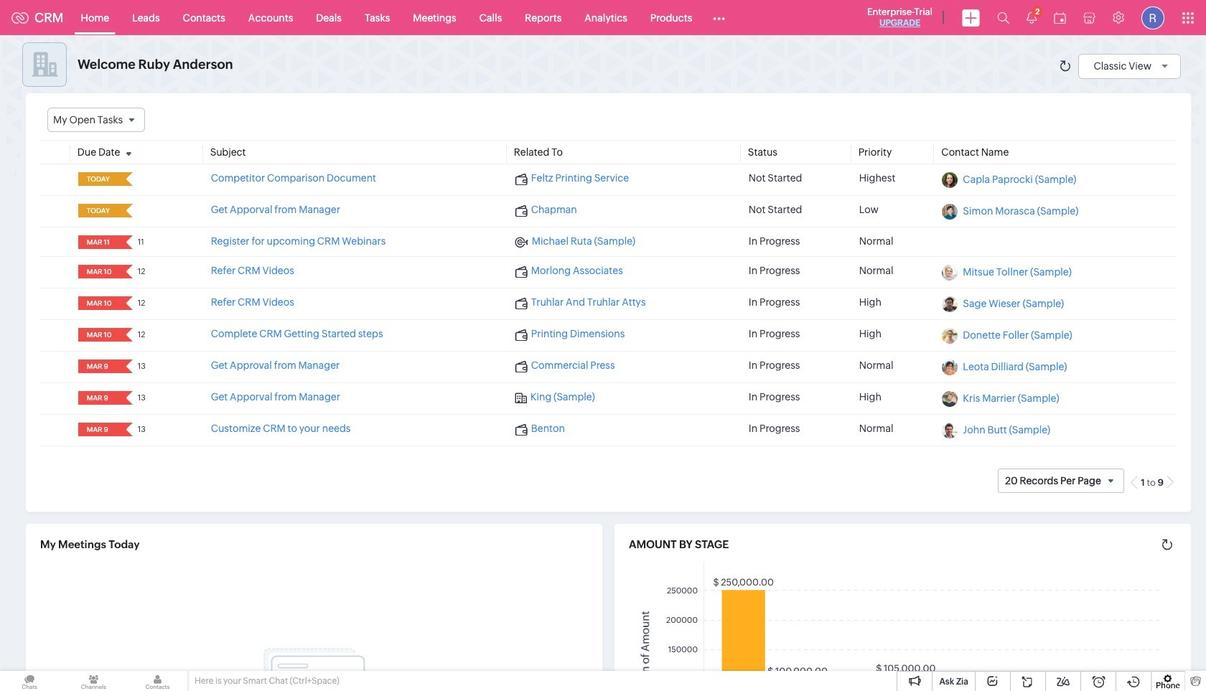 Task type: vqa. For each thing, say whether or not it's contained in the screenshot.
bottom Late By  Days icon
yes



Task type: locate. For each thing, give the bounding box(es) containing it.
0 vertical spatial late by  days image
[[120, 175, 138, 183]]

1 late by  days image from the top
[[120, 175, 138, 183]]

profile image
[[1142, 6, 1165, 29]]

calendar image
[[1054, 12, 1066, 23]]

search image
[[997, 11, 1010, 24]]

1 vertical spatial late by  days image
[[120, 206, 138, 215]]

None field
[[47, 108, 145, 132], [82, 172, 116, 186], [82, 204, 116, 218], [82, 236, 116, 249], [82, 265, 116, 279], [82, 297, 116, 310], [82, 328, 116, 342], [82, 360, 116, 374], [82, 391, 116, 405], [82, 423, 116, 437], [47, 108, 145, 132], [82, 172, 116, 186], [82, 204, 116, 218], [82, 236, 116, 249], [82, 265, 116, 279], [82, 297, 116, 310], [82, 328, 116, 342], [82, 360, 116, 374], [82, 391, 116, 405], [82, 423, 116, 437]]

channels image
[[64, 671, 123, 691]]

late by  days image
[[120, 175, 138, 183], [120, 206, 138, 215]]

create menu element
[[954, 0, 989, 35]]

contacts image
[[128, 671, 187, 691]]

create menu image
[[962, 9, 980, 26]]



Task type: describe. For each thing, give the bounding box(es) containing it.
chats image
[[0, 671, 59, 691]]

search element
[[989, 0, 1018, 35]]

logo image
[[11, 12, 29, 23]]

profile element
[[1133, 0, 1173, 35]]

signals element
[[1018, 0, 1045, 35]]

2 late by  days image from the top
[[120, 206, 138, 215]]

Other Modules field
[[704, 6, 735, 29]]



